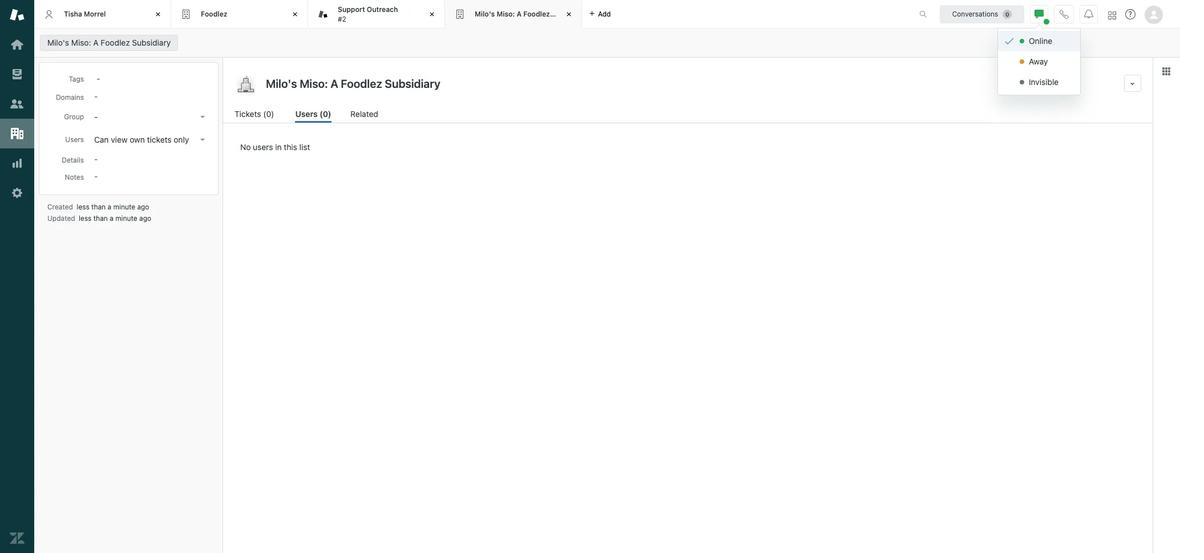 Task type: describe. For each thing, give the bounding box(es) containing it.
main element
[[0, 0, 34, 553]]

2 horizontal spatial foodlez
[[524, 10, 550, 18]]

apps image
[[1162, 67, 1172, 76]]

1 vertical spatial ago
[[139, 214, 151, 223]]

subsidiary inside tab
[[552, 10, 588, 18]]

1 horizontal spatial foodlez
[[201, 10, 227, 18]]

no users in this list
[[240, 142, 310, 152]]

(0) for users (0)
[[320, 109, 331, 119]]

-
[[94, 112, 98, 122]]

secondary element
[[34, 31, 1181, 54]]

can view own tickets only button
[[91, 132, 210, 148]]

created
[[47, 203, 73, 211]]

online
[[1029, 36, 1053, 46]]

tickets
[[147, 135, 172, 144]]

tickets
[[235, 109, 261, 119]]

milo's miso: a foodlez subsidiary inside 'milo's miso: a foodlez subsidiary' tab
[[475, 10, 588, 18]]

0 vertical spatial ago
[[137, 203, 149, 211]]

conversations button
[[940, 5, 1025, 23]]

#2
[[338, 15, 346, 23]]

milo's miso: a foodlez subsidiary link
[[40, 35, 178, 51]]

milo's miso: a foodlez subsidiary tab
[[445, 0, 588, 29]]

tisha morrel tab
[[34, 0, 171, 29]]

subsidiary inside secondary element
[[132, 38, 171, 47]]

button displays agent's chat status as online. image
[[1035, 9, 1044, 19]]

arrow down image for -
[[200, 116, 205, 118]]

- button
[[91, 109, 210, 125]]

created less than a minute ago updated less than a minute ago
[[47, 203, 151, 223]]

arrow down image for can view own tickets only
[[200, 139, 205, 141]]

only
[[174, 135, 189, 144]]

zendesk products image
[[1109, 11, 1117, 19]]

related
[[351, 109, 378, 119]]

tabs tab list
[[34, 0, 908, 29]]

0 vertical spatial than
[[91, 203, 106, 211]]

details
[[62, 156, 84, 164]]

domains
[[56, 93, 84, 102]]

tickets (0)
[[235, 109, 274, 119]]

conversations
[[953, 9, 999, 18]]

users (0) link
[[295, 108, 331, 123]]

users
[[253, 142, 273, 152]]

tags
[[69, 75, 84, 83]]

1 vertical spatial a
[[110, 214, 114, 223]]

support outreach #2
[[338, 5, 398, 23]]

invisible
[[1029, 77, 1059, 87]]

milo's inside secondary element
[[47, 38, 69, 47]]

updated
[[47, 214, 75, 223]]

a inside tab
[[517, 10, 522, 18]]

away
[[1029, 57, 1049, 66]]

1 vertical spatial a
[[93, 38, 99, 47]]

0 vertical spatial minute
[[113, 203, 135, 211]]



Task type: vqa. For each thing, say whether or not it's contained in the screenshot.
Close icon corresponding to "TISHA MORREL" tab
yes



Task type: locate. For each thing, give the bounding box(es) containing it.
get help image
[[1126, 9, 1136, 19]]

0 horizontal spatial foodlez
[[101, 38, 130, 47]]

1 horizontal spatial milo's miso: a foodlez subsidiary
[[475, 10, 588, 18]]

0 vertical spatial less
[[77, 203, 89, 211]]

zendesk support image
[[10, 7, 25, 22]]

miso: inside tab
[[497, 10, 515, 18]]

0 horizontal spatial a
[[93, 38, 99, 47]]

arrow down image
[[200, 116, 205, 118], [200, 139, 205, 141]]

a
[[517, 10, 522, 18], [93, 38, 99, 47]]

1 horizontal spatial subsidiary
[[552, 10, 588, 18]]

3 close image from the left
[[564, 9, 575, 20]]

0 horizontal spatial (0)
[[263, 109, 274, 119]]

a right created
[[108, 203, 111, 211]]

0 vertical spatial miso:
[[497, 10, 515, 18]]

close image left '#2'
[[289, 9, 301, 20]]

1 vertical spatial arrow down image
[[200, 139, 205, 141]]

1 vertical spatial subsidiary
[[132, 38, 171, 47]]

(0)
[[263, 109, 274, 119], [320, 109, 331, 119]]

0 horizontal spatial milo's miso: a foodlez subsidiary
[[47, 38, 171, 47]]

notes
[[65, 173, 84, 182]]

view
[[111, 135, 128, 144]]

1 close image from the left
[[152, 9, 164, 20]]

users for users
[[65, 135, 84, 144]]

0 horizontal spatial subsidiary
[[132, 38, 171, 47]]

milo's miso: a foodlez subsidiary inside milo's miso: a foodlez subsidiary link
[[47, 38, 171, 47]]

1 horizontal spatial users
[[295, 109, 318, 119]]

0 vertical spatial a
[[108, 203, 111, 211]]

0 horizontal spatial close image
[[152, 9, 164, 20]]

related link
[[351, 108, 380, 123]]

customers image
[[10, 96, 25, 111]]

admin image
[[10, 186, 25, 200]]

subsidiary up - field
[[132, 38, 171, 47]]

close image left add dropdown button
[[564, 9, 575, 20]]

close image
[[152, 9, 164, 20], [289, 9, 301, 20], [564, 9, 575, 20]]

0 vertical spatial subsidiary
[[552, 10, 588, 18]]

less right updated
[[79, 214, 92, 223]]

milo's right close icon
[[475, 10, 495, 18]]

close image inside tisha morrel tab
[[152, 9, 164, 20]]

0 vertical spatial users
[[295, 109, 318, 119]]

- field
[[92, 72, 210, 85]]

less
[[77, 203, 89, 211], [79, 214, 92, 223]]

1 vertical spatial minute
[[115, 214, 137, 223]]

1 vertical spatial users
[[65, 135, 84, 144]]

group
[[64, 112, 84, 121]]

1 arrow down image from the top
[[200, 116, 205, 118]]

tab
[[308, 0, 445, 29]]

0 vertical spatial milo's miso: a foodlez subsidiary
[[475, 10, 588, 18]]

foodlez inside secondary element
[[101, 38, 130, 47]]

reporting image
[[10, 156, 25, 171]]

milo's down tisha
[[47, 38, 69, 47]]

users (0)
[[295, 109, 331, 119]]

than right created
[[91, 203, 106, 211]]

list
[[300, 142, 310, 152]]

users
[[295, 109, 318, 119], [65, 135, 84, 144]]

miso:
[[497, 10, 515, 18], [71, 38, 91, 47]]

0 horizontal spatial miso:
[[71, 38, 91, 47]]

users up details
[[65, 135, 84, 144]]

1 vertical spatial milo's miso: a foodlez subsidiary
[[47, 38, 171, 47]]

get started image
[[10, 37, 25, 52]]

a right updated
[[110, 214, 114, 223]]

milo's inside tab
[[475, 10, 495, 18]]

than right updated
[[93, 214, 108, 223]]

1 (0) from the left
[[263, 109, 274, 119]]

subsidiary
[[552, 10, 588, 18], [132, 38, 171, 47]]

2 close image from the left
[[289, 9, 301, 20]]

close image inside foodlez tab
[[289, 9, 301, 20]]

0 horizontal spatial users
[[65, 135, 84, 144]]

1 horizontal spatial a
[[517, 10, 522, 18]]

users up list at left
[[295, 109, 318, 119]]

2 (0) from the left
[[320, 109, 331, 119]]

subsidiary left add
[[552, 10, 588, 18]]

0 vertical spatial milo's
[[475, 10, 495, 18]]

ago
[[137, 203, 149, 211], [139, 214, 151, 223]]

close image
[[427, 9, 438, 20]]

2 horizontal spatial close image
[[564, 9, 575, 20]]

None text field
[[263, 75, 1120, 92]]

1 vertical spatial miso:
[[71, 38, 91, 47]]

tab containing support outreach
[[308, 0, 445, 29]]

online menu item
[[999, 31, 1081, 51]]

foodlez
[[201, 10, 227, 18], [524, 10, 550, 18], [101, 38, 130, 47]]

2 arrow down image from the top
[[200, 139, 205, 141]]

icon_org image
[[235, 75, 258, 98]]

1 vertical spatial milo's
[[47, 38, 69, 47]]

less right created
[[77, 203, 89, 211]]

support
[[338, 5, 365, 14]]

menu containing online
[[998, 28, 1082, 95]]

miso: inside secondary element
[[71, 38, 91, 47]]

minute
[[113, 203, 135, 211], [115, 214, 137, 223]]

1 vertical spatial less
[[79, 214, 92, 223]]

0 vertical spatial arrow down image
[[200, 116, 205, 118]]

can
[[94, 135, 109, 144]]

close image for milo's miso: a foodlez subsidiary
[[564, 9, 575, 20]]

in
[[275, 142, 282, 152]]

1 horizontal spatial close image
[[289, 9, 301, 20]]

0 vertical spatial a
[[517, 10, 522, 18]]

1 vertical spatial than
[[93, 214, 108, 223]]

1 horizontal spatial (0)
[[320, 109, 331, 119]]

outreach
[[367, 5, 398, 14]]

this
[[284, 142, 297, 152]]

1 horizontal spatial miso:
[[497, 10, 515, 18]]

menu
[[998, 28, 1082, 95]]

(0) for tickets (0)
[[263, 109, 274, 119]]

own
[[130, 135, 145, 144]]

no
[[240, 142, 251, 152]]

arrow down image right only
[[200, 139, 205, 141]]

tisha morrel
[[64, 10, 106, 18]]

close image for tisha morrel
[[152, 9, 164, 20]]

foodlez tab
[[171, 0, 308, 29]]

organizations image
[[10, 126, 25, 141]]

arrow down image inside - button
[[200, 116, 205, 118]]

arrow down image inside can view own tickets only button
[[200, 139, 205, 141]]

morrel
[[84, 10, 106, 18]]

views image
[[10, 67, 25, 82]]

add button
[[582, 0, 618, 28]]

notifications image
[[1085, 9, 1094, 19]]

add
[[598, 9, 611, 18]]

can view own tickets only
[[94, 135, 189, 144]]

zendesk image
[[10, 531, 25, 546]]

tisha
[[64, 10, 82, 18]]

milo's
[[475, 10, 495, 18], [47, 38, 69, 47]]

tickets (0) link
[[235, 108, 276, 123]]

(0) left related
[[320, 109, 331, 119]]

0 horizontal spatial milo's
[[47, 38, 69, 47]]

users for users (0)
[[295, 109, 318, 119]]

close image up milo's miso: a foodlez subsidiary link
[[152, 9, 164, 20]]

close image for foodlez
[[289, 9, 301, 20]]

1 horizontal spatial milo's
[[475, 10, 495, 18]]

than
[[91, 203, 106, 211], [93, 214, 108, 223]]

milo's miso: a foodlez subsidiary
[[475, 10, 588, 18], [47, 38, 171, 47]]

(0) right the tickets
[[263, 109, 274, 119]]

close image inside 'milo's miso: a foodlez subsidiary' tab
[[564, 9, 575, 20]]

a
[[108, 203, 111, 211], [110, 214, 114, 223]]

arrow down image left the tickets
[[200, 116, 205, 118]]



